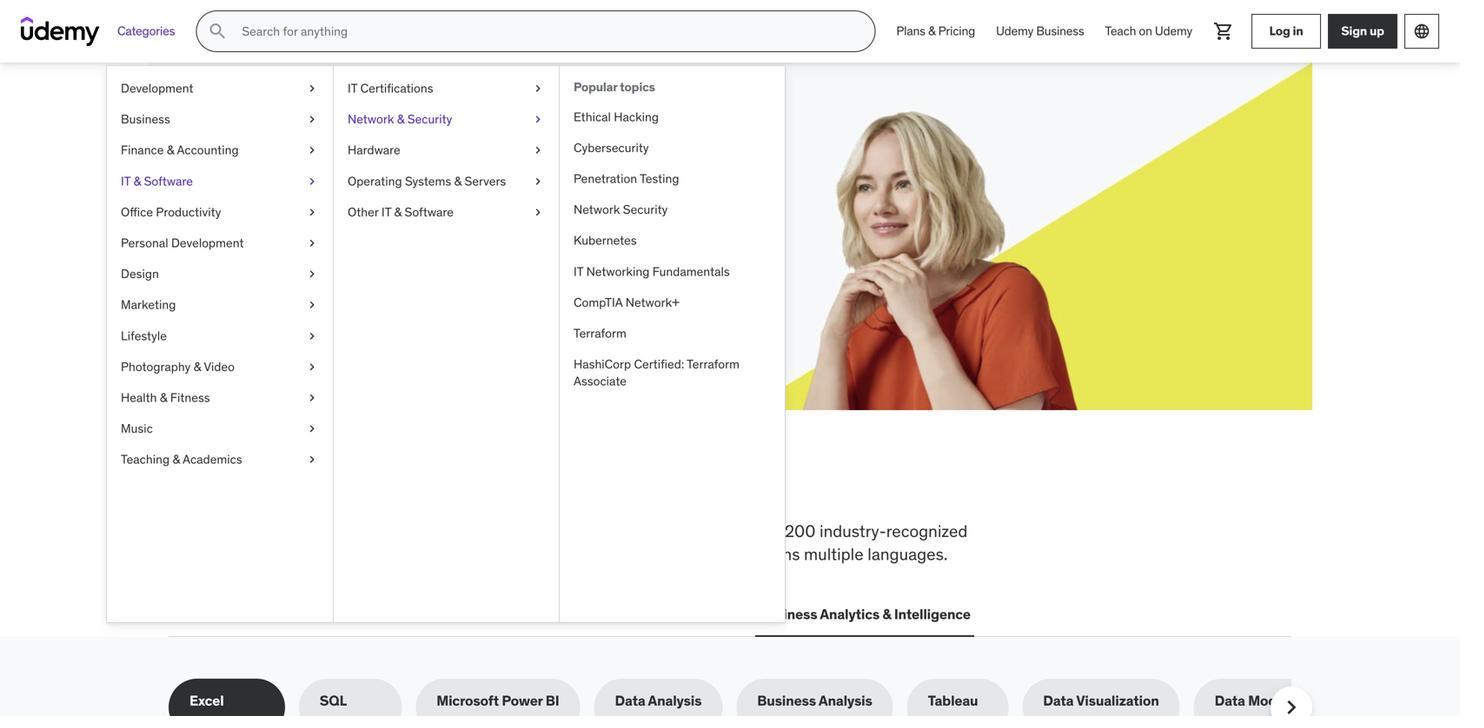 Task type: describe. For each thing, give the bounding box(es) containing it.
udemy image
[[21, 17, 100, 46]]

xsmall image for music
[[305, 420, 319, 437]]

for inside skills for your future expand your potential with a course. starting at just $12.99 through dec 15.
[[314, 138, 355, 174]]

log
[[1269, 23, 1290, 39]]

communication
[[634, 605, 738, 623]]

on
[[1139, 23, 1152, 39]]

it right the 15.
[[381, 204, 391, 220]]

development link
[[107, 73, 333, 104]]

future
[[428, 138, 513, 174]]

finance & accounting
[[121, 142, 239, 158]]

accounting
[[177, 142, 239, 158]]

productivity
[[156, 204, 221, 220]]

network security link
[[560, 194, 785, 225]]

web development
[[172, 605, 291, 623]]

video
[[204, 359, 235, 374]]

log in
[[1269, 23, 1303, 39]]

0 vertical spatial skills
[[288, 463, 382, 508]]

log in link
[[1251, 14, 1321, 49]]

professional
[[530, 544, 620, 565]]

it networking fundamentals
[[574, 264, 730, 279]]

0 vertical spatial security
[[407, 111, 452, 127]]

data for data visualization
[[1043, 692, 1074, 710]]

bi
[[546, 692, 559, 710]]

xsmall image for office productivity
[[305, 204, 319, 221]]

& left servers
[[454, 173, 462, 189]]

to
[[413, 521, 428, 541]]

you
[[388, 463, 451, 508]]

teaching & academics link
[[107, 444, 333, 475]]

personal
[[121, 235, 168, 251]]

xsmall image for lifestyle
[[305, 327, 319, 344]]

sign
[[1341, 23, 1367, 39]]

development for personal
[[171, 235, 244, 251]]

& for security
[[397, 111, 404, 127]]

visualization
[[1076, 692, 1159, 710]]

development
[[624, 544, 721, 565]]

lifestyle
[[121, 328, 167, 344]]

hashicorp
[[574, 356, 631, 372]]

skills for your future expand your potential with a course. starting at just $12.99 through dec 15.
[[231, 138, 551, 218]]

xsmall image for finance & accounting
[[305, 142, 319, 159]]

data for data modeling
[[1215, 692, 1245, 710]]

health
[[121, 390, 157, 405]]

operating systems & servers link
[[334, 166, 559, 197]]

it for it networking fundamentals link
[[574, 264, 583, 279]]

xsmall image for photography & video
[[305, 358, 319, 375]]

business for business analysis
[[757, 692, 816, 710]]

fitness
[[170, 390, 210, 405]]

udemy inside udemy business link
[[996, 23, 1033, 39]]

xsmall image for health & fitness
[[305, 389, 319, 406]]

certifications for it certifications button
[[327, 605, 415, 623]]

and
[[725, 544, 752, 565]]

supports
[[359, 544, 425, 565]]

xsmall image for business
[[305, 111, 319, 128]]

Search for anything text field
[[238, 17, 854, 46]]

data science
[[529, 605, 614, 623]]

xsmall image for it & software
[[305, 173, 319, 190]]

comptia
[[574, 294, 623, 310]]

it for it certifications button
[[312, 605, 324, 623]]

potential
[[311, 181, 366, 199]]

including
[[555, 521, 622, 541]]

certified:
[[634, 356, 684, 372]]

certifications,
[[169, 544, 269, 565]]

hacking
[[614, 109, 659, 125]]

networking
[[586, 264, 650, 279]]

teach on udemy link
[[1095, 10, 1203, 52]]

network for network & security
[[348, 111, 394, 127]]

terraform inside the hashicorp certified: terraform associate
[[687, 356, 740, 372]]

up
[[1370, 23, 1384, 39]]

catalog
[[301, 544, 355, 565]]

200
[[785, 521, 816, 541]]

well-
[[429, 544, 465, 565]]

ethical
[[574, 109, 611, 125]]

place
[[656, 463, 747, 508]]

microsoft power bi
[[437, 692, 559, 710]]

all
[[169, 463, 220, 508]]

& for pricing
[[928, 23, 935, 39]]

covering
[[169, 521, 235, 541]]

over
[[749, 521, 781, 541]]

business for business analytics & intelligence
[[759, 605, 817, 623]]

0 vertical spatial your
[[360, 138, 423, 174]]

xsmall image for other it & software
[[531, 204, 545, 221]]

& for academics
[[172, 452, 180, 467]]

data for data analysis
[[615, 692, 645, 710]]

testing
[[640, 171, 679, 186]]

skills
[[231, 138, 309, 174]]

photography
[[121, 359, 191, 374]]

business for business
[[121, 111, 170, 127]]

a
[[399, 181, 407, 199]]

& for video
[[194, 359, 201, 374]]

design link
[[107, 259, 333, 290]]

it certifications for it certifications button
[[312, 605, 415, 623]]

leadership
[[436, 605, 508, 623]]

development for web
[[204, 605, 291, 623]]

data visualization
[[1043, 692, 1159, 710]]

udemy business link
[[986, 10, 1095, 52]]

submit search image
[[207, 21, 228, 42]]

prep
[[626, 521, 660, 541]]

office productivity link
[[107, 197, 333, 228]]

0 vertical spatial terraform
[[574, 325, 626, 341]]

terraform link
[[560, 318, 785, 349]]

1 vertical spatial security
[[623, 202, 668, 217]]

hardware link
[[334, 135, 559, 166]]

microsoft
[[437, 692, 499, 710]]

popular
[[574, 79, 617, 95]]

finance
[[121, 142, 164, 158]]

certifications for it certifications link
[[360, 80, 433, 96]]

one
[[587, 463, 650, 508]]

excel
[[189, 692, 224, 710]]

finance & accounting link
[[107, 135, 333, 166]]

& down a
[[394, 204, 402, 220]]

xsmall image for operating systems & servers
[[531, 173, 545, 190]]

plans
[[896, 23, 925, 39]]

data for data science
[[529, 605, 559, 623]]

office productivity
[[121, 204, 221, 220]]

dec
[[329, 201, 353, 218]]

kubernetes
[[574, 233, 637, 248]]

marketing link
[[107, 290, 333, 320]]



Task type: vqa. For each thing, say whether or not it's contained in the screenshot.
bottommost in
yes



Task type: locate. For each thing, give the bounding box(es) containing it.
1 vertical spatial network
[[574, 202, 620, 217]]

2 udemy from the left
[[1155, 23, 1192, 39]]

design
[[121, 266, 159, 282]]

xsmall image
[[305, 80, 319, 97], [531, 80, 545, 97], [531, 111, 545, 128], [305, 173, 319, 190], [531, 173, 545, 190], [305, 204, 319, 221], [531, 204, 545, 221], [305, 266, 319, 283], [305, 358, 319, 375], [305, 420, 319, 437]]

development inside button
[[204, 605, 291, 623]]

development
[[121, 80, 193, 96], [171, 235, 244, 251], [204, 605, 291, 623]]

& inside button
[[882, 605, 891, 623]]

popular topics
[[574, 79, 655, 95]]

xsmall image for design
[[305, 266, 319, 283]]

penetration
[[574, 171, 637, 186]]

& right the teaching
[[172, 452, 180, 467]]

shopping cart with 0 items image
[[1213, 21, 1234, 42]]

business inside button
[[759, 605, 817, 623]]

xsmall image inside lifestyle 'link'
[[305, 327, 319, 344]]

1 horizontal spatial terraform
[[687, 356, 740, 372]]

network & security link
[[334, 104, 559, 135]]

other it & software link
[[334, 197, 559, 228]]

xsmall image inside teaching & academics link
[[305, 451, 319, 468]]

other
[[348, 204, 379, 220]]

xsmall image inside operating systems & servers link
[[531, 173, 545, 190]]

topic filters element
[[169, 679, 1330, 716]]

it certifications inside it certifications button
[[312, 605, 415, 623]]

it certifications inside it certifications link
[[348, 80, 433, 96]]

topics,
[[502, 521, 551, 541]]

xsmall image inside development link
[[305, 80, 319, 97]]

development down office productivity link
[[171, 235, 244, 251]]

& up hardware
[[397, 111, 404, 127]]

0 horizontal spatial udemy
[[996, 23, 1033, 39]]

data science button
[[525, 594, 617, 635]]

0 vertical spatial in
[[1293, 23, 1303, 39]]

xsmall image for hardware
[[531, 142, 545, 159]]

operating systems & servers
[[348, 173, 506, 189]]

network & security element
[[559, 66, 785, 622]]

1 vertical spatial in
[[547, 463, 581, 508]]

0 vertical spatial development
[[121, 80, 193, 96]]

udemy right on at the top right
[[1155, 23, 1192, 39]]

ethical hacking link
[[560, 102, 785, 132]]

data left visualization
[[1043, 692, 1074, 710]]

topics
[[620, 79, 655, 95]]

development down categories dropdown button
[[121, 80, 193, 96]]

0 horizontal spatial security
[[407, 111, 452, 127]]

certifications down supports
[[327, 605, 415, 623]]

& right the "plans"
[[928, 23, 935, 39]]

network up hardware
[[348, 111, 394, 127]]

xsmall image inside music link
[[305, 420, 319, 437]]

categories
[[117, 23, 175, 39]]

data modeling
[[1215, 692, 1309, 710]]

content
[[664, 521, 721, 541]]

categories button
[[107, 10, 185, 52]]

photography & video link
[[107, 351, 333, 382]]

0 horizontal spatial for
[[314, 138, 355, 174]]

0 horizontal spatial terraform
[[574, 325, 626, 341]]

security down testing
[[623, 202, 668, 217]]

it for it certifications link
[[348, 80, 357, 96]]

it certifications for it certifications link
[[348, 80, 433, 96]]

recognized
[[886, 521, 968, 541]]

xsmall image inside health & fitness link
[[305, 389, 319, 406]]

teaching
[[121, 452, 170, 467]]

xsmall image inside the it & software link
[[305, 173, 319, 190]]

with
[[370, 181, 396, 199]]

need
[[457, 463, 541, 508]]

terraform down comptia
[[574, 325, 626, 341]]

0 horizontal spatial in
[[547, 463, 581, 508]]

xsmall image inside business link
[[305, 111, 319, 128]]

data analysis
[[615, 692, 702, 710]]

& up office
[[133, 173, 141, 189]]

cybersecurity link
[[560, 132, 785, 163]]

certifications inside button
[[327, 605, 415, 623]]

1 vertical spatial skills
[[372, 521, 409, 541]]

udemy right pricing
[[996, 23, 1033, 39]]

0 horizontal spatial network
[[348, 111, 394, 127]]

0 horizontal spatial your
[[281, 181, 308, 199]]

network up "kubernetes"
[[574, 202, 620, 217]]

1 udemy from the left
[[996, 23, 1033, 39]]

2 analysis from the left
[[819, 692, 872, 710]]

0 vertical spatial network
[[348, 111, 394, 127]]

your up with
[[360, 138, 423, 174]]

fundamentals
[[652, 264, 730, 279]]

xsmall image inside network & security link
[[531, 111, 545, 128]]

analysis for business analysis
[[819, 692, 872, 710]]

choose a language image
[[1413, 23, 1430, 40]]

1 horizontal spatial your
[[360, 138, 423, 174]]

for up 'and'
[[725, 521, 745, 541]]

analytics
[[820, 605, 880, 623]]

1 horizontal spatial analysis
[[819, 692, 872, 710]]

your
[[360, 138, 423, 174], [281, 181, 308, 199]]

hashicorp certified: terraform associate link
[[560, 349, 785, 397]]

course.
[[410, 181, 455, 199]]

xsmall image inside hardware link
[[531, 142, 545, 159]]

next image
[[1278, 694, 1305, 716]]

data
[[529, 605, 559, 623], [615, 692, 645, 710], [1043, 692, 1074, 710], [1215, 692, 1245, 710]]

operating
[[348, 173, 402, 189]]

marketing
[[121, 297, 176, 313]]

hardware
[[348, 142, 400, 158]]

xsmall image for personal development
[[305, 235, 319, 252]]

communication button
[[631, 594, 741, 635]]

in
[[1293, 23, 1303, 39], [547, 463, 581, 508]]

health & fitness
[[121, 390, 210, 405]]

0 vertical spatial for
[[314, 138, 355, 174]]

1 vertical spatial software
[[405, 204, 454, 220]]

1 horizontal spatial security
[[623, 202, 668, 217]]

xsmall image inside design link
[[305, 266, 319, 283]]

music link
[[107, 413, 333, 444]]

udemy inside teach on udemy link
[[1155, 23, 1192, 39]]

in right "log"
[[1293, 23, 1303, 39]]

intelligence
[[894, 605, 971, 623]]

it inside button
[[312, 605, 324, 623]]

& for fitness
[[160, 390, 167, 405]]

1 vertical spatial certifications
[[327, 605, 415, 623]]

1 vertical spatial your
[[281, 181, 308, 199]]

pricing
[[938, 23, 975, 39]]

security
[[407, 111, 452, 127], [623, 202, 668, 217]]

development right web
[[204, 605, 291, 623]]

industry-
[[820, 521, 886, 541]]

1 vertical spatial it certifications
[[312, 605, 415, 623]]

data left modeling at the bottom
[[1215, 692, 1245, 710]]

skills inside covering critical workplace skills to technical topics, including prep content for over 200 industry-recognized certifications, our catalog supports well-rounded professional development and spans multiple languages.
[[372, 521, 409, 541]]

0 horizontal spatial analysis
[[648, 692, 702, 710]]

spans
[[756, 544, 800, 565]]

certifications
[[360, 80, 433, 96], [327, 605, 415, 623]]

it & software
[[121, 173, 193, 189]]

udemy business
[[996, 23, 1084, 39]]

1 horizontal spatial in
[[1293, 23, 1303, 39]]

0 vertical spatial it certifications
[[348, 80, 433, 96]]

data right bi
[[615, 692, 645, 710]]

tableau
[[928, 692, 978, 710]]

0 vertical spatial certifications
[[360, 80, 433, 96]]

rounded
[[465, 544, 526, 565]]

skills
[[288, 463, 382, 508], [372, 521, 409, 541]]

for up potential at top left
[[314, 138, 355, 174]]

xsmall image for network & security
[[531, 111, 545, 128]]

security down it certifications link
[[407, 111, 452, 127]]

& right health
[[160, 390, 167, 405]]

for
[[314, 138, 355, 174], [725, 521, 745, 541]]

business inside topic filters element
[[757, 692, 816, 710]]

1 analysis from the left
[[648, 692, 702, 710]]

1 horizontal spatial software
[[405, 204, 454, 220]]

starting
[[459, 181, 509, 199]]

xsmall image for teaching & academics
[[305, 451, 319, 468]]

software down course.
[[405, 204, 454, 220]]

terraform down the terraform link
[[687, 356, 740, 372]]

penetration testing link
[[560, 163, 785, 194]]

& for accounting
[[167, 142, 174, 158]]

it for the it & software link
[[121, 173, 131, 189]]

network for network security
[[574, 202, 620, 217]]

& left video
[[194, 359, 201, 374]]

& right finance in the left of the page
[[167, 142, 174, 158]]

& for software
[[133, 173, 141, 189]]

2 vertical spatial development
[[204, 605, 291, 623]]

personal development
[[121, 235, 244, 251]]

1 horizontal spatial network
[[574, 202, 620, 217]]

network security
[[574, 202, 668, 217]]

& right the analytics
[[882, 605, 891, 623]]

it down catalog
[[312, 605, 324, 623]]

software
[[144, 173, 193, 189], [405, 204, 454, 220]]

1 horizontal spatial udemy
[[1155, 23, 1192, 39]]

1 vertical spatial development
[[171, 235, 244, 251]]

sign up link
[[1328, 14, 1397, 49]]

xsmall image inside photography & video link
[[305, 358, 319, 375]]

comptia network+
[[574, 294, 680, 310]]

xsmall image inside it certifications link
[[531, 80, 545, 97]]

network & security
[[348, 111, 452, 127]]

sign up
[[1341, 23, 1384, 39]]

xsmall image inside personal development link
[[305, 235, 319, 252]]

0 horizontal spatial software
[[144, 173, 193, 189]]

skills up supports
[[372, 521, 409, 541]]

office
[[121, 204, 153, 220]]

the
[[226, 463, 281, 508]]

data inside button
[[529, 605, 559, 623]]

kubernetes link
[[560, 225, 785, 256]]

it networking fundamentals link
[[560, 256, 785, 287]]

analysis for data analysis
[[648, 692, 702, 710]]

xsmall image for development
[[305, 80, 319, 97]]

1 vertical spatial terraform
[[687, 356, 740, 372]]

it & software link
[[107, 166, 333, 197]]

expand
[[231, 181, 278, 199]]

languages.
[[868, 544, 948, 565]]

data left science
[[529, 605, 559, 623]]

0 vertical spatial software
[[144, 173, 193, 189]]

1 horizontal spatial for
[[725, 521, 745, 541]]

plans & pricing
[[896, 23, 975, 39]]

through
[[276, 201, 325, 218]]

certifications up 'network & security'
[[360, 80, 433, 96]]

xsmall image inside other it & software link
[[531, 204, 545, 221]]

it up 'network & security'
[[348, 80, 357, 96]]

xsmall image inside finance & accounting link
[[305, 142, 319, 159]]

1 vertical spatial for
[[725, 521, 745, 541]]

it up office
[[121, 173, 131, 189]]

workplace
[[292, 521, 368, 541]]

it certifications down supports
[[312, 605, 415, 623]]

business analysis
[[757, 692, 872, 710]]

xsmall image for it certifications
[[531, 80, 545, 97]]

xsmall image
[[305, 111, 319, 128], [305, 142, 319, 159], [531, 142, 545, 159], [305, 235, 319, 252], [305, 296, 319, 314], [305, 327, 319, 344], [305, 389, 319, 406], [305, 451, 319, 468]]

it
[[348, 80, 357, 96], [121, 173, 131, 189], [381, 204, 391, 220], [574, 264, 583, 279], [312, 605, 324, 623]]

network+
[[626, 294, 680, 310]]

it certifications up 'network & security'
[[348, 80, 433, 96]]

xsmall image inside office productivity link
[[305, 204, 319, 221]]

skills up the workplace
[[288, 463, 382, 508]]

it up comptia
[[574, 264, 583, 279]]

it certifications button
[[309, 594, 418, 635]]

for inside covering critical workplace skills to technical topics, including prep content for over 200 industry-recognized certifications, our catalog supports well-rounded professional development and spans multiple languages.
[[725, 521, 745, 541]]

xsmall image for marketing
[[305, 296, 319, 314]]

in up including
[[547, 463, 581, 508]]

udemy
[[996, 23, 1033, 39], [1155, 23, 1192, 39]]

xsmall image inside marketing link
[[305, 296, 319, 314]]

your up through
[[281, 181, 308, 199]]

software up office productivity
[[144, 173, 193, 189]]



